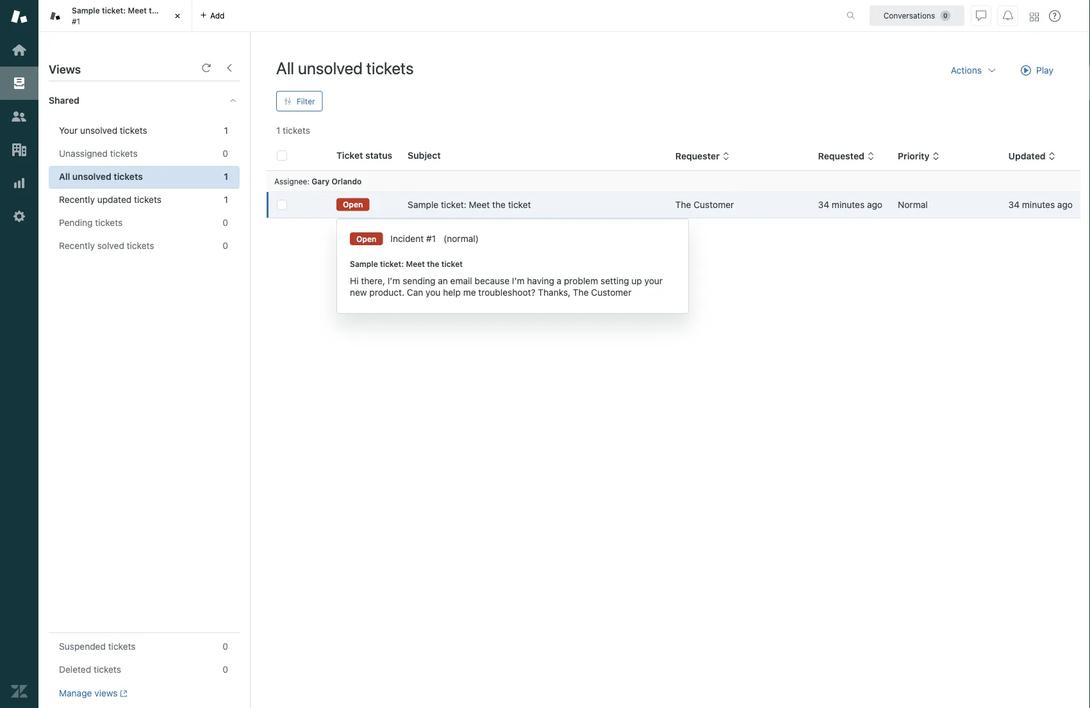 Task type: locate. For each thing, give the bounding box(es) containing it.
all
[[276, 58, 294, 78], [59, 171, 70, 182]]

0 horizontal spatial all
[[59, 171, 70, 182]]

admin image
[[11, 208, 28, 225]]

0 horizontal spatial 34 minutes ago
[[818, 200, 883, 210]]

34 down updated
[[1009, 200, 1020, 210]]

1 horizontal spatial ticket
[[508, 200, 531, 210]]

solved
[[97, 241, 124, 251]]

customer
[[694, 200, 734, 210]]

updated button
[[1009, 151, 1056, 162]]

ticket for sample ticket: meet the ticket #1
[[163, 6, 185, 15]]

unsolved down unassigned tickets on the left of page
[[72, 171, 111, 182]]

34 minutes ago down updated button
[[1009, 200, 1073, 210]]

2 34 from the left
[[1009, 200, 1020, 210]]

the
[[149, 6, 161, 15], [492, 200, 506, 210]]

manage views link
[[59, 688, 127, 700]]

tab
[[38, 0, 192, 32]]

gary
[[312, 177, 330, 186]]

1 horizontal spatial 34 minutes ago
[[1009, 200, 1073, 210]]

the for sample ticket: meet the ticket #1
[[149, 6, 161, 15]]

2 0 from the top
[[223, 218, 228, 228]]

1 for your unsolved tickets
[[224, 125, 228, 136]]

0 horizontal spatial all unsolved tickets
[[59, 171, 143, 182]]

0 horizontal spatial the
[[149, 6, 161, 15]]

ticket: for sample ticket: meet the ticket
[[441, 200, 466, 210]]

minutes
[[832, 200, 865, 210], [1022, 200, 1055, 210]]

ticket
[[163, 6, 185, 15], [508, 200, 531, 210]]

ticket: inside sample ticket: meet the ticket #1
[[102, 6, 126, 15]]

recently
[[59, 195, 95, 205], [59, 241, 95, 251]]

meet
[[128, 6, 147, 15], [469, 200, 490, 210]]

1 vertical spatial all
[[59, 171, 70, 182]]

manage views
[[59, 689, 118, 699]]

meet for sample ticket: meet the ticket
[[469, 200, 490, 210]]

ticket: for sample ticket: meet the ticket #1
[[102, 6, 126, 15]]

unassigned
[[59, 148, 108, 159]]

suspended tickets
[[59, 642, 136, 652]]

ticket: inside "link"
[[441, 200, 466, 210]]

ticket inside sample ticket: meet the ticket #1
[[163, 6, 185, 15]]

meet inside sample ticket: meet the ticket #1
[[128, 6, 147, 15]]

all unsolved tickets down unassigned tickets on the left of page
[[59, 171, 143, 182]]

0 vertical spatial recently
[[59, 195, 95, 205]]

1
[[224, 125, 228, 136], [276, 125, 280, 136], [224, 171, 228, 182], [224, 195, 228, 205]]

the inside sample ticket: meet the ticket #1
[[149, 6, 161, 15]]

1 vertical spatial meet
[[469, 200, 490, 210]]

minutes down requested button
[[832, 200, 865, 210]]

1 34 from the left
[[818, 200, 829, 210]]

sample up #1 at top left
[[72, 6, 100, 15]]

unsolved
[[298, 58, 363, 78], [80, 125, 117, 136], [72, 171, 111, 182]]

suspended
[[59, 642, 106, 652]]

1 horizontal spatial ticket:
[[441, 200, 466, 210]]

priority button
[[898, 151, 940, 162]]

1 horizontal spatial minutes
[[1022, 200, 1055, 210]]

play button
[[1010, 58, 1065, 83]]

conversations
[[884, 11, 935, 20]]

34 down requested
[[818, 200, 829, 210]]

1 horizontal spatial all
[[276, 58, 294, 78]]

recently up pending
[[59, 195, 95, 205]]

requester button
[[675, 151, 730, 162]]

1 0 from the top
[[223, 148, 228, 159]]

main element
[[0, 0, 38, 709]]

0 horizontal spatial sample
[[72, 6, 100, 15]]

0 vertical spatial sample
[[72, 6, 100, 15]]

1 horizontal spatial sample
[[408, 200, 439, 210]]

1 recently from the top
[[59, 195, 95, 205]]

status
[[365, 150, 392, 161]]

add
[[210, 11, 225, 20]]

views
[[94, 689, 118, 699]]

unsolved up filter
[[298, 58, 363, 78]]

notifications image
[[1003, 11, 1013, 21]]

1 ago from the left
[[867, 200, 883, 210]]

0 horizontal spatial ticket:
[[102, 6, 126, 15]]

recently down pending
[[59, 241, 95, 251]]

34 minutes ago down requested button
[[818, 200, 883, 210]]

sample inside "link"
[[408, 200, 439, 210]]

your unsolved tickets
[[59, 125, 147, 136]]

0 vertical spatial all
[[276, 58, 294, 78]]

4 0 from the top
[[223, 642, 228, 652]]

collapse views pane image
[[224, 63, 235, 73]]

0 horizontal spatial minutes
[[832, 200, 865, 210]]

1 horizontal spatial the
[[492, 200, 506, 210]]

3 0 from the top
[[223, 241, 228, 251]]

orlando
[[332, 177, 362, 186]]

all unsolved tickets up filter
[[276, 58, 414, 78]]

all up filter button
[[276, 58, 294, 78]]

organizations image
[[11, 142, 28, 158]]

all unsolved tickets
[[276, 58, 414, 78], [59, 171, 143, 182]]

ago
[[867, 200, 883, 210], [1057, 200, 1073, 210]]

minutes down updated button
[[1022, 200, 1055, 210]]

0 for pending tickets
[[223, 218, 228, 228]]

0 vertical spatial ticket
[[163, 6, 185, 15]]

1 for all unsolved tickets
[[224, 171, 228, 182]]

0 vertical spatial meet
[[128, 6, 147, 15]]

unsolved up unassigned tickets on the left of page
[[80, 125, 117, 136]]

34 minutes ago
[[818, 200, 883, 210], [1009, 200, 1073, 210]]

1 vertical spatial the
[[492, 200, 506, 210]]

meet inside sample ticket: meet the ticket "link"
[[469, 200, 490, 210]]

2 34 minutes ago from the left
[[1009, 200, 1073, 210]]

2 minutes from the left
[[1022, 200, 1055, 210]]

1 vertical spatial ticket
[[508, 200, 531, 210]]

actions button
[[941, 58, 1008, 83]]

1 vertical spatial ticket:
[[441, 200, 466, 210]]

1 horizontal spatial ago
[[1057, 200, 1073, 210]]

1 horizontal spatial all unsolved tickets
[[276, 58, 414, 78]]

sample inside sample ticket: meet the ticket #1
[[72, 6, 100, 15]]

sample down subject
[[408, 200, 439, 210]]

2 recently from the top
[[59, 241, 95, 251]]

updated
[[1009, 151, 1046, 162]]

5 0 from the top
[[223, 665, 228, 676]]

reporting image
[[11, 175, 28, 192]]

row
[[267, 192, 1081, 218]]

ticket inside "link"
[[508, 200, 531, 210]]

get help image
[[1049, 10, 1061, 22]]

0
[[223, 148, 228, 159], [223, 218, 228, 228], [223, 241, 228, 251], [223, 642, 228, 652], [223, 665, 228, 676]]

0 vertical spatial the
[[149, 6, 161, 15]]

0 horizontal spatial meet
[[128, 6, 147, 15]]

zendesk image
[[11, 684, 28, 701]]

the inside "link"
[[492, 200, 506, 210]]

ticket for sample ticket: meet the ticket
[[508, 200, 531, 210]]

0 horizontal spatial 34
[[818, 200, 829, 210]]

0 horizontal spatial ticket
[[163, 6, 185, 15]]

ticket:
[[102, 6, 126, 15], [441, 200, 466, 210]]

1 horizontal spatial 34
[[1009, 200, 1020, 210]]

meet for sample ticket: meet the ticket #1
[[128, 6, 147, 15]]

sample
[[72, 6, 100, 15], [408, 200, 439, 210]]

0 for deleted tickets
[[223, 665, 228, 676]]

shared
[[49, 95, 79, 106]]

1 vertical spatial unsolved
[[80, 125, 117, 136]]

1 vertical spatial recently
[[59, 241, 95, 251]]

subject
[[408, 150, 441, 161]]

customers image
[[11, 108, 28, 125]]

all down unassigned at the left of the page
[[59, 171, 70, 182]]

0 for recently solved tickets
[[223, 241, 228, 251]]

open
[[343, 200, 363, 209]]

1 horizontal spatial meet
[[469, 200, 490, 210]]

your
[[59, 125, 78, 136]]

zendesk products image
[[1030, 12, 1039, 21]]

button displays agent's chat status as invisible. image
[[976, 11, 986, 21]]

ticket
[[336, 150, 363, 161]]

1 vertical spatial sample
[[408, 200, 439, 210]]

34
[[818, 200, 829, 210], [1009, 200, 1020, 210]]

0 horizontal spatial ago
[[867, 200, 883, 210]]

recently for recently updated tickets
[[59, 195, 95, 205]]

tickets
[[366, 58, 414, 78], [120, 125, 147, 136], [283, 125, 310, 136], [110, 148, 138, 159], [114, 171, 143, 182], [134, 195, 161, 205], [95, 218, 123, 228], [127, 241, 154, 251], [108, 642, 136, 652], [94, 665, 121, 676]]

assignee: gary orlando
[[274, 177, 362, 186]]

0 vertical spatial ticket:
[[102, 6, 126, 15]]



Task type: vqa. For each thing, say whether or not it's contained in the screenshot.
to
no



Task type: describe. For each thing, give the bounding box(es) containing it.
filter button
[[276, 91, 323, 112]]

priority
[[898, 151, 930, 162]]

add button
[[192, 0, 232, 31]]

close image
[[171, 10, 184, 22]]

the customer
[[675, 200, 734, 210]]

the for sample ticket: meet the ticket
[[492, 200, 506, 210]]

0 vertical spatial unsolved
[[298, 58, 363, 78]]

tab containing sample ticket: meet the ticket
[[38, 0, 192, 32]]

0 vertical spatial all unsolved tickets
[[276, 58, 414, 78]]

deleted
[[59, 665, 91, 676]]

recently for recently solved tickets
[[59, 241, 95, 251]]

deleted tickets
[[59, 665, 121, 676]]

sample ticket: meet the ticket #1
[[72, 6, 185, 26]]

normal
[[898, 200, 928, 210]]

recently updated tickets
[[59, 195, 161, 205]]

row containing sample ticket: meet the ticket
[[267, 192, 1081, 218]]

unassigned tickets
[[59, 148, 138, 159]]

shared button
[[38, 81, 216, 120]]

ticket status
[[336, 150, 392, 161]]

sample ticket: meet the ticket link
[[408, 199, 531, 212]]

1 minutes from the left
[[832, 200, 865, 210]]

sample for sample ticket: meet the ticket
[[408, 200, 439, 210]]

2 ago from the left
[[1057, 200, 1073, 210]]

recently solved tickets
[[59, 241, 154, 251]]

requester
[[675, 151, 720, 162]]

#1
[[72, 17, 80, 26]]

1 tickets
[[276, 125, 310, 136]]

0 for suspended tickets
[[223, 642, 228, 652]]

requested button
[[818, 151, 875, 162]]

1 34 minutes ago from the left
[[818, 200, 883, 210]]

0 for unassigned tickets
[[223, 148, 228, 159]]

sample for sample ticket: meet the ticket #1
[[72, 6, 100, 15]]

the
[[675, 200, 691, 210]]

actions
[[951, 65, 982, 76]]

pending
[[59, 218, 93, 228]]

shared heading
[[38, 81, 250, 120]]

1 for recently updated tickets
[[224, 195, 228, 205]]

filter
[[297, 97, 315, 106]]

tabs tab list
[[38, 0, 833, 32]]

requested
[[818, 151, 865, 162]]

2 vertical spatial unsolved
[[72, 171, 111, 182]]

play
[[1036, 65, 1054, 76]]

manage
[[59, 689, 92, 699]]

refresh views pane image
[[201, 63, 212, 73]]

pending tickets
[[59, 218, 123, 228]]

updated
[[97, 195, 132, 205]]

conversations button
[[870, 5, 965, 26]]

get started image
[[11, 42, 28, 58]]

1 vertical spatial all unsolved tickets
[[59, 171, 143, 182]]

assignee:
[[274, 177, 310, 186]]

views image
[[11, 75, 28, 92]]

zendesk support image
[[11, 8, 28, 25]]

views
[[49, 62, 81, 76]]

sample ticket: meet the ticket
[[408, 200, 531, 210]]

(opens in a new tab) image
[[118, 690, 127, 698]]



